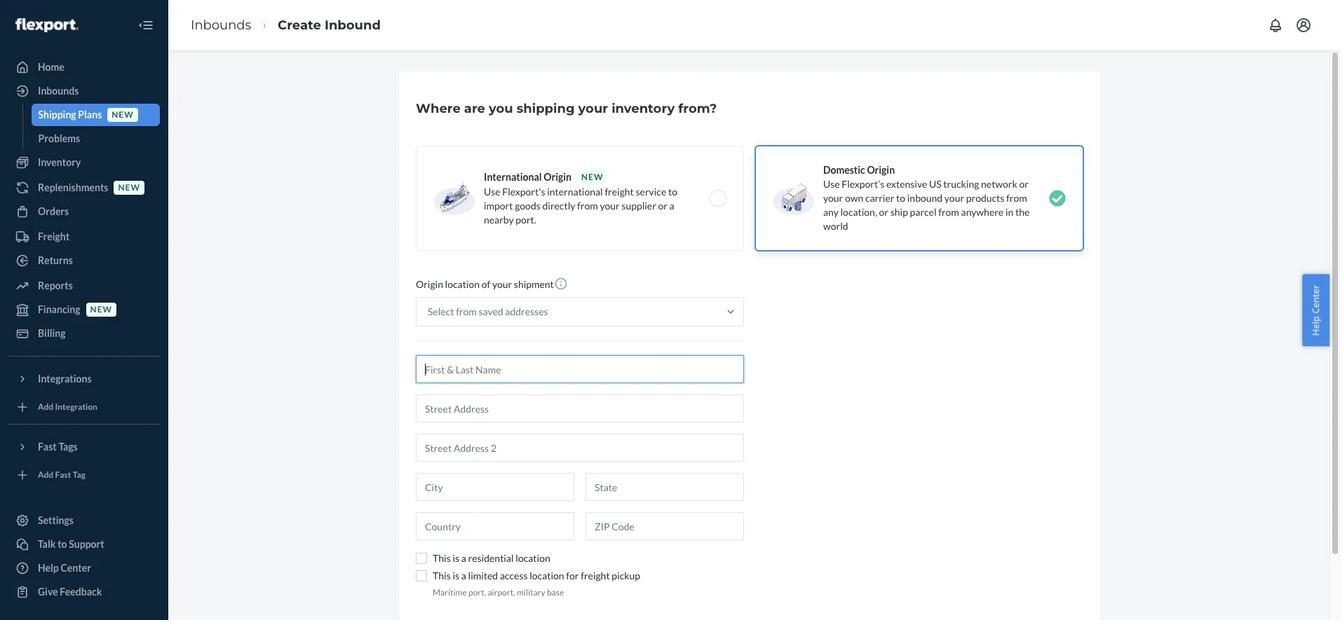 Task type: describe. For each thing, give the bounding box(es) containing it.
extensive
[[887, 178, 928, 190]]

home link
[[8, 56, 160, 79]]

financing
[[38, 304, 80, 316]]

inbound
[[908, 192, 943, 204]]

this is a residential location
[[433, 553, 550, 565]]

orders link
[[8, 201, 160, 223]]

port,
[[469, 588, 486, 598]]

problems link
[[31, 128, 160, 150]]

0 horizontal spatial origin
[[416, 278, 443, 290]]

1 vertical spatial inbounds
[[38, 85, 79, 97]]

a for this is a residential location
[[461, 553, 466, 565]]

a inside use flexport's international freight service to import goods directly from your supplier or a nearby port.
[[670, 200, 675, 212]]

ZIP Code text field
[[586, 513, 744, 541]]

feedback
[[60, 586, 102, 598]]

trucking
[[944, 178, 980, 190]]

access
[[500, 570, 528, 582]]

products
[[966, 192, 1005, 204]]

reports link
[[8, 275, 160, 297]]

plans
[[78, 109, 102, 121]]

new for shipping plans
[[112, 110, 134, 120]]

airport,
[[488, 588, 515, 598]]

help center inside button
[[1310, 285, 1323, 336]]

home
[[38, 61, 64, 73]]

freight
[[38, 231, 69, 243]]

maritime
[[433, 588, 467, 598]]

add fast tag link
[[8, 464, 160, 487]]

fast inside dropdown button
[[38, 441, 57, 453]]

1 vertical spatial help center
[[38, 563, 91, 575]]

inventory
[[612, 101, 675, 116]]

1 vertical spatial location
[[516, 553, 550, 565]]

select
[[428, 306, 454, 318]]

tag
[[73, 470, 86, 481]]

returns link
[[8, 250, 160, 272]]

you
[[489, 101, 513, 116]]

use flexport's international freight service to import goods directly from your supplier or a nearby port.
[[484, 186, 678, 226]]

close navigation image
[[137, 17, 154, 34]]

limited
[[468, 570, 498, 582]]

parcel
[[910, 206, 937, 218]]

integrations
[[38, 373, 92, 385]]

select from saved addresses
[[428, 306, 548, 318]]

service
[[636, 186, 667, 198]]

from inside use flexport's international freight service to import goods directly from your supplier or a nearby port.
[[577, 200, 598, 212]]

inbounds inside breadcrumbs navigation
[[191, 17, 251, 33]]

settings
[[38, 515, 74, 527]]

maritime port, airport, military base
[[433, 588, 564, 598]]

are
[[464, 101, 485, 116]]

from left 'saved'
[[456, 306, 477, 318]]

anywhere
[[961, 206, 1004, 218]]

where
[[416, 101, 461, 116]]

residential
[[468, 553, 514, 565]]

international origin
[[484, 171, 572, 183]]

location,
[[841, 206, 877, 218]]

use inside domestic origin use flexport's extensive us trucking network or your own carrier to inbound your products from any location, or ship parcel from anywhere in the world
[[824, 178, 840, 190]]

talk to support
[[38, 539, 104, 551]]

2 horizontal spatial or
[[1020, 178, 1029, 190]]

give
[[38, 586, 58, 598]]

add integration
[[38, 402, 97, 413]]

shipping
[[517, 101, 575, 116]]

shipment
[[514, 278, 554, 290]]

this for this is a residential location
[[433, 553, 451, 565]]

where are you shipping your inventory from?
[[416, 101, 717, 116]]

to inside button
[[58, 539, 67, 551]]

flexport's
[[503, 186, 545, 198]]

us
[[929, 178, 942, 190]]

the
[[1016, 206, 1030, 218]]

shipping
[[38, 109, 76, 121]]

give feedback
[[38, 586, 102, 598]]

new for financing
[[90, 305, 112, 315]]

this for this is a limited access location for freight pickup
[[433, 570, 451, 582]]

base
[[547, 588, 564, 598]]

add for add fast tag
[[38, 470, 53, 481]]

tags
[[59, 441, 78, 453]]

integrations button
[[8, 368, 160, 391]]

new for international origin
[[581, 172, 604, 182]]

1 vertical spatial inbounds link
[[8, 80, 160, 102]]

0 vertical spatial inbounds link
[[191, 17, 251, 33]]

your down trucking on the top of page
[[945, 192, 965, 204]]

shipping plans
[[38, 109, 102, 121]]

add integration link
[[8, 396, 160, 419]]

help inside button
[[1310, 316, 1323, 336]]

use inside use flexport's international freight service to import goods directly from your supplier or a nearby port.
[[484, 186, 501, 198]]

in
[[1006, 206, 1014, 218]]

open notifications image
[[1268, 17, 1284, 34]]

replenishments
[[38, 182, 108, 194]]

of
[[482, 278, 491, 290]]

own
[[845, 192, 864, 204]]

domestic
[[824, 164, 865, 176]]

your right 'shipping'
[[578, 101, 608, 116]]

talk to support button
[[8, 534, 160, 556]]

billing
[[38, 328, 66, 340]]

from right parcel
[[939, 206, 960, 218]]

give feedback button
[[8, 582, 160, 604]]

origin for international
[[544, 171, 572, 183]]

open account menu image
[[1296, 17, 1313, 34]]

directly
[[543, 200, 576, 212]]

to inside use flexport's international freight service to import goods directly from your supplier or a nearby port.
[[668, 186, 678, 198]]

inventory link
[[8, 152, 160, 174]]

your inside use flexport's international freight service to import goods directly from your supplier or a nearby port.
[[600, 200, 620, 212]]



Task type: vqa. For each thing, say whether or not it's contained in the screenshot.
Reports LINK
yes



Task type: locate. For each thing, give the bounding box(es) containing it.
0 vertical spatial fast
[[38, 441, 57, 453]]

1 horizontal spatial help
[[1310, 316, 1323, 336]]

ship
[[891, 206, 908, 218]]

2 horizontal spatial origin
[[867, 164, 895, 176]]

military
[[517, 588, 545, 598]]

international
[[484, 171, 542, 183]]

check circle image
[[1049, 190, 1066, 207]]

add fast tag
[[38, 470, 86, 481]]

new down reports link
[[90, 305, 112, 315]]

is for residential
[[453, 553, 460, 565]]

State text field
[[586, 474, 744, 502]]

0 horizontal spatial help center
[[38, 563, 91, 575]]

Country text field
[[416, 513, 575, 541]]

settings link
[[8, 510, 160, 532]]

0 vertical spatial location
[[445, 278, 480, 290]]

goods
[[515, 200, 541, 212]]

fast tags
[[38, 441, 78, 453]]

0 horizontal spatial to
[[58, 539, 67, 551]]

1 horizontal spatial help center
[[1310, 285, 1323, 336]]

a for this is a limited access location for freight pickup
[[461, 570, 466, 582]]

add left integration
[[38, 402, 53, 413]]

domestic origin use flexport's extensive us trucking network or your own carrier to inbound your products from any location, or ship parcel from anywhere in the world
[[824, 164, 1030, 232]]

use up import
[[484, 186, 501, 198]]

freight inside use flexport's international freight service to import goods directly from your supplier or a nearby port.
[[605, 186, 634, 198]]

nearby
[[484, 214, 514, 226]]

1 vertical spatial is
[[453, 570, 460, 582]]

2 this from the top
[[433, 570, 451, 582]]

1 vertical spatial fast
[[55, 470, 71, 481]]

import
[[484, 200, 513, 212]]

location
[[445, 278, 480, 290], [516, 553, 550, 565], [530, 570, 564, 582]]

your left supplier at the left top of page
[[600, 200, 620, 212]]

0 vertical spatial inbounds
[[191, 17, 251, 33]]

port.
[[516, 214, 536, 226]]

inbound
[[325, 17, 381, 33]]

help center button
[[1303, 274, 1330, 346]]

1 vertical spatial a
[[461, 553, 466, 565]]

Street Address text field
[[416, 395, 744, 423]]

0 horizontal spatial center
[[61, 563, 91, 575]]

new right plans
[[112, 110, 134, 120]]

help
[[1310, 316, 1323, 336], [38, 563, 59, 575]]

flexport logo image
[[15, 18, 78, 32]]

is
[[453, 553, 460, 565], [453, 570, 460, 582]]

problems
[[38, 133, 80, 145]]

1 horizontal spatial center
[[1310, 285, 1323, 314]]

0 vertical spatial a
[[670, 200, 675, 212]]

or down service
[[658, 200, 668, 212]]

1 vertical spatial freight
[[581, 570, 610, 582]]

1 horizontal spatial or
[[879, 206, 889, 218]]

this is a limited access location for freight pickup
[[433, 570, 640, 582]]

to right service
[[668, 186, 678, 198]]

international
[[547, 186, 603, 198]]

from?
[[679, 101, 717, 116]]

0 vertical spatial help
[[1310, 316, 1323, 336]]

freight link
[[8, 226, 160, 248]]

center inside button
[[1310, 285, 1323, 314]]

create inbound
[[278, 17, 381, 33]]

inventory
[[38, 156, 81, 168]]

2 vertical spatial a
[[461, 570, 466, 582]]

to
[[668, 186, 678, 198], [897, 192, 906, 204], [58, 539, 67, 551]]

addresses
[[505, 306, 548, 318]]

to inside domestic origin use flexport's extensive us trucking network or your own carrier to inbound your products from any location, or ship parcel from anywhere in the world
[[897, 192, 906, 204]]

freight right the for
[[581, 570, 610, 582]]

orders
[[38, 206, 69, 217]]

fast left tag at the bottom of the page
[[55, 470, 71, 481]]

First & Last Name text field
[[416, 356, 744, 384]]

1 horizontal spatial use
[[824, 178, 840, 190]]

Street Address 2 text field
[[416, 434, 744, 462]]

0 vertical spatial this
[[433, 553, 451, 565]]

origin
[[867, 164, 895, 176], [544, 171, 572, 183], [416, 278, 443, 290]]

2 vertical spatial location
[[530, 570, 564, 582]]

0 horizontal spatial use
[[484, 186, 501, 198]]

origin up international
[[544, 171, 572, 183]]

any
[[824, 206, 839, 218]]

origin up flexport's
[[867, 164, 895, 176]]

fast left tags
[[38, 441, 57, 453]]

1 is from the top
[[453, 553, 460, 565]]

1 horizontal spatial inbounds
[[191, 17, 251, 33]]

reports
[[38, 280, 73, 292]]

from down international
[[577, 200, 598, 212]]

0 horizontal spatial inbounds
[[38, 85, 79, 97]]

add for add integration
[[38, 402, 53, 413]]

a
[[670, 200, 675, 212], [461, 553, 466, 565], [461, 570, 466, 582]]

2 horizontal spatial to
[[897, 192, 906, 204]]

returns
[[38, 255, 73, 267]]

help center
[[1310, 285, 1323, 336], [38, 563, 91, 575]]

create inbound link
[[278, 17, 381, 33]]

0 horizontal spatial or
[[658, 200, 668, 212]]

1 this from the top
[[433, 553, 451, 565]]

0 horizontal spatial inbounds link
[[8, 80, 160, 102]]

talk
[[38, 539, 56, 551]]

add
[[38, 402, 53, 413], [38, 470, 53, 481]]

origin for domestic
[[867, 164, 895, 176]]

or down carrier
[[879, 206, 889, 218]]

add down fast tags
[[38, 470, 53, 481]]

a left limited
[[461, 570, 466, 582]]

this
[[433, 553, 451, 565], [433, 570, 451, 582]]

1 horizontal spatial origin
[[544, 171, 572, 183]]

new up orders link
[[118, 183, 140, 193]]

0 vertical spatial help center
[[1310, 285, 1323, 336]]

origin inside domestic origin use flexport's extensive us trucking network or your own carrier to inbound your products from any location, or ship parcel from anywhere in the world
[[867, 164, 895, 176]]

0 vertical spatial add
[[38, 402, 53, 413]]

or right network
[[1020, 178, 1029, 190]]

2 is from the top
[[453, 570, 460, 582]]

new up international
[[581, 172, 604, 182]]

new
[[112, 110, 134, 120], [581, 172, 604, 182], [118, 183, 140, 193], [90, 305, 112, 315]]

new for replenishments
[[118, 183, 140, 193]]

billing link
[[8, 323, 160, 345]]

1 horizontal spatial inbounds link
[[191, 17, 251, 33]]

0 vertical spatial is
[[453, 553, 460, 565]]

flexport's
[[842, 178, 885, 190]]

supplier
[[622, 200, 656, 212]]

to right talk at left bottom
[[58, 539, 67, 551]]

integration
[[55, 402, 97, 413]]

City text field
[[416, 474, 575, 502]]

help center link
[[8, 558, 160, 580]]

use down 'domestic'
[[824, 178, 840, 190]]

location left of
[[445, 278, 480, 290]]

0 vertical spatial center
[[1310, 285, 1323, 314]]

origin location of your shipment
[[416, 278, 554, 290]]

a right supplier at the left top of page
[[670, 200, 675, 212]]

location up base
[[530, 570, 564, 582]]

breadcrumbs navigation
[[180, 5, 392, 46]]

or
[[1020, 178, 1029, 190], [658, 200, 668, 212], [879, 206, 889, 218]]

pickup
[[612, 570, 640, 582]]

saved
[[479, 306, 503, 318]]

1 vertical spatial add
[[38, 470, 53, 481]]

world
[[824, 220, 849, 232]]

from up the
[[1007, 192, 1027, 204]]

freight up supplier at the left top of page
[[605, 186, 634, 198]]

create
[[278, 17, 321, 33]]

from
[[1007, 192, 1027, 204], [577, 200, 598, 212], [939, 206, 960, 218], [456, 306, 477, 318]]

None checkbox
[[416, 553, 427, 565], [416, 571, 427, 582], [416, 553, 427, 565], [416, 571, 427, 582]]

0 horizontal spatial help
[[38, 563, 59, 575]]

1 add from the top
[[38, 402, 53, 413]]

or inside use flexport's international freight service to import goods directly from your supplier or a nearby port.
[[658, 200, 668, 212]]

to up ship
[[897, 192, 906, 204]]

1 vertical spatial help
[[38, 563, 59, 575]]

freight
[[605, 186, 634, 198], [581, 570, 610, 582]]

your
[[578, 101, 608, 116], [824, 192, 843, 204], [945, 192, 965, 204], [600, 200, 620, 212], [492, 278, 512, 290]]

your up any
[[824, 192, 843, 204]]

1 vertical spatial this
[[433, 570, 451, 582]]

0 vertical spatial freight
[[605, 186, 634, 198]]

fast tags button
[[8, 436, 160, 459]]

1 horizontal spatial to
[[668, 186, 678, 198]]

is for limited
[[453, 570, 460, 582]]

a left residential
[[461, 553, 466, 565]]

2 add from the top
[[38, 470, 53, 481]]

carrier
[[866, 192, 895, 204]]

location up this is a limited access location for freight pickup on the bottom of page
[[516, 553, 550, 565]]

support
[[69, 539, 104, 551]]

your right of
[[492, 278, 512, 290]]

1 vertical spatial center
[[61, 563, 91, 575]]

for
[[566, 570, 579, 582]]

inbounds
[[191, 17, 251, 33], [38, 85, 79, 97]]

origin up select
[[416, 278, 443, 290]]

use
[[824, 178, 840, 190], [484, 186, 501, 198]]



